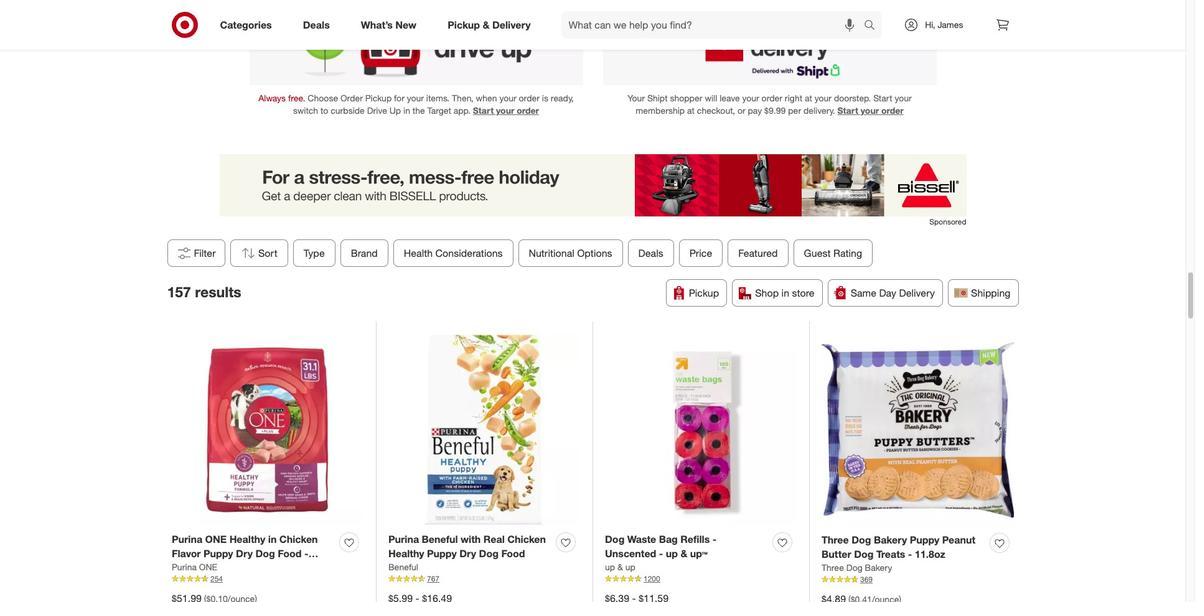 Task type: vqa. For each thing, say whether or not it's contained in the screenshot.
three dog bakery puppy peanut butter dog treats - 11.8oz
yes



Task type: describe. For each thing, give the bounding box(es) containing it.
0 horizontal spatial start
[[473, 105, 494, 116]]

same day delivery. delivered by shipt. image
[[603, 1, 937, 85]]

purina inside purina one link
[[172, 562, 197, 573]]

nutritional options button
[[518, 240, 623, 267]]

guest
[[804, 247, 831, 260]]

treats
[[877, 549, 906, 561]]

purina beneful with real chicken healthy puppy dry dog food
[[389, 534, 546, 561]]

369
[[860, 575, 873, 585]]

$9.99
[[765, 105, 786, 116]]

right
[[785, 93, 803, 104]]

& for delivery
[[483, 18, 490, 31]]

1 horizontal spatial start
[[838, 105, 859, 116]]

- down bag
[[659, 548, 663, 561]]

health
[[404, 247, 433, 260]]

shipping
[[971, 287, 1011, 300]]

157 results
[[167, 283, 241, 301]]

up
[[390, 105, 401, 116]]

nutritional
[[529, 247, 574, 260]]

up & up link
[[605, 562, 636, 574]]

flavor
[[172, 548, 201, 561]]

0 horizontal spatial beneful
[[389, 562, 418, 573]]

your
[[628, 93, 645, 104]]

ready,
[[551, 93, 574, 104]]

- inside three dog bakery puppy peanut butter dog treats - 11.8oz
[[908, 549, 912, 561]]

what's new link
[[350, 11, 432, 39]]

& inside dog waste bag refills - unscented - up & up™
[[681, 548, 688, 561]]

shipping button
[[948, 280, 1019, 307]]

healthy inside purina beneful with real chicken healthy puppy dry dog food
[[389, 548, 424, 561]]

refills
[[681, 534, 710, 546]]

app.
[[454, 105, 471, 116]]

shopper
[[670, 93, 703, 104]]

- inside purina one healthy in chicken flavor puppy dry dog food - 31.1lbs
[[304, 548, 309, 561]]

dog waste bag refills - unscented - up & up™
[[605, 534, 717, 561]]

filter button
[[167, 240, 225, 267]]

1 horizontal spatial up
[[626, 562, 636, 573]]

with
[[461, 534, 481, 546]]

health considerations
[[404, 247, 503, 260]]

items.
[[426, 93, 450, 104]]

same
[[851, 287, 877, 300]]

leave
[[720, 93, 740, 104]]

dog inside purina beneful with real chicken healthy puppy dry dog food
[[479, 548, 499, 561]]

always free.
[[259, 93, 305, 104]]

deals button
[[628, 240, 674, 267]]

or
[[738, 105, 746, 116]]

categories
[[220, 18, 272, 31]]

type button
[[293, 240, 335, 267]]

peanut
[[943, 534, 976, 547]]

then,
[[452, 93, 474, 104]]

0 horizontal spatial at
[[687, 105, 695, 116]]

your up delivery.
[[815, 93, 832, 104]]

day
[[879, 287, 897, 300]]

dry for healthy
[[236, 548, 253, 561]]

your shipt shopper will leave your order right at your doorstep. start your membership at checkout, or pay $9.99 per delivery.
[[628, 93, 912, 116]]

chicken for purina beneful with real chicken healthy puppy dry dog food
[[508, 534, 546, 546]]

always
[[259, 93, 286, 104]]

11.8oz
[[915, 549, 946, 561]]

254 link
[[172, 574, 364, 585]]

- right refills
[[713, 534, 717, 546]]

search button
[[859, 11, 889, 41]]

featured button
[[728, 240, 788, 267]]

pickup & delivery link
[[437, 11, 546, 39]]

sponsored
[[930, 217, 967, 227]]

2 start your order from the left
[[838, 105, 904, 116]]

in inside choose order pickup for your items. then, when your order is ready, switch to curbside drive up in the target app.
[[404, 105, 410, 116]]

1 start your order from the left
[[473, 105, 539, 116]]

your up the
[[407, 93, 424, 104]]

filter
[[194, 247, 216, 260]]

sort
[[258, 247, 277, 260]]

guest rating button
[[793, 240, 873, 267]]

sort button
[[230, 240, 288, 267]]

target
[[428, 105, 451, 116]]

order
[[341, 93, 363, 104]]

james
[[938, 19, 964, 30]]

1 horizontal spatial at
[[805, 93, 812, 104]]

per
[[788, 105, 801, 116]]

up & up
[[605, 562, 636, 573]]

up inside dog waste bag refills - unscented - up & up™
[[666, 548, 678, 561]]

one for purina one
[[199, 562, 217, 573]]

purina one
[[172, 562, 217, 573]]

pickup inside choose order pickup for your items. then, when your order is ready, switch to curbside drive up in the target app.
[[365, 93, 392, 104]]

real
[[484, 534, 505, 546]]

considerations
[[435, 247, 503, 260]]

pickup for pickup & delivery
[[448, 18, 480, 31]]

search
[[859, 20, 889, 32]]

369 link
[[822, 575, 1014, 586]]

drive up image
[[249, 1, 583, 85]]

dry for with
[[460, 548, 476, 561]]

choose
[[308, 93, 338, 104]]

puppy for purina one healthy in chicken flavor puppy dry dog food - 31.1lbs
[[204, 548, 233, 561]]

store
[[792, 287, 815, 300]]

waste
[[628, 534, 656, 546]]

the
[[413, 105, 425, 116]]

What can we help you find? suggestions appear below search field
[[561, 11, 867, 39]]

new
[[396, 18, 417, 31]]

to
[[321, 105, 328, 116]]

dog inside dog waste bag refills - unscented - up & up™
[[605, 534, 625, 546]]

shop
[[755, 287, 779, 300]]

shop in store
[[755, 287, 815, 300]]

order inside the your shipt shopper will leave your order right at your doorstep. start your membership at checkout, or pay $9.99 per delivery.
[[762, 93, 783, 104]]

for
[[394, 93, 405, 104]]

bakery for three dog bakery puppy peanut butter dog treats - 11.8oz
[[874, 534, 907, 547]]



Task type: locate. For each thing, give the bounding box(es) containing it.
767 link
[[389, 574, 580, 585]]

deals left price button
[[638, 247, 663, 260]]

2 three from the top
[[822, 563, 844, 573]]

deals link
[[292, 11, 345, 39]]

1 vertical spatial &
[[681, 548, 688, 561]]

2 vertical spatial pickup
[[689, 287, 719, 300]]

1 chicken from the left
[[279, 534, 318, 546]]

purina beneful with real chicken healthy puppy dry dog food link
[[389, 533, 551, 562]]

1 horizontal spatial in
[[404, 105, 410, 116]]

hi, james
[[925, 19, 964, 30]]

pickup
[[448, 18, 480, 31], [365, 93, 392, 104], [689, 287, 719, 300]]

one inside purina one healthy in chicken flavor puppy dry dog food - 31.1lbs
[[205, 534, 227, 546]]

shipt
[[647, 93, 668, 104]]

- right treats
[[908, 549, 912, 561]]

chicken
[[279, 534, 318, 546], [508, 534, 546, 546]]

purina
[[172, 534, 202, 546], [389, 534, 419, 546], [172, 562, 197, 573]]

1 dry from the left
[[236, 548, 253, 561]]

1 vertical spatial bakery
[[865, 563, 893, 573]]

dry up 254 link
[[236, 548, 253, 561]]

1 vertical spatial at
[[687, 105, 695, 116]]

2 vertical spatial in
[[268, 534, 277, 546]]

1 horizontal spatial food
[[501, 548, 525, 561]]

one
[[205, 534, 227, 546], [199, 562, 217, 573]]

puppy inside purina one healthy in chicken flavor puppy dry dog food - 31.1lbs
[[204, 548, 233, 561]]

will
[[705, 93, 717, 104]]

0 horizontal spatial healthy
[[230, 534, 265, 546]]

767
[[427, 575, 440, 584]]

in
[[404, 105, 410, 116], [782, 287, 790, 300], [268, 534, 277, 546]]

0 vertical spatial three
[[822, 534, 849, 547]]

bakery inside three dog bakery puppy peanut butter dog treats - 11.8oz
[[874, 534, 907, 547]]

1 vertical spatial three
[[822, 563, 844, 573]]

your up pay at the top of page
[[742, 93, 759, 104]]

price button
[[679, 240, 723, 267]]

guest rating
[[804, 247, 862, 260]]

dog
[[605, 534, 625, 546], [852, 534, 871, 547], [256, 548, 275, 561], [479, 548, 499, 561], [854, 549, 874, 561], [847, 563, 863, 573]]

three dog bakery link
[[822, 562, 893, 575]]

at right right
[[805, 93, 812, 104]]

chicken inside purina one healthy in chicken flavor puppy dry dog food - 31.1lbs
[[279, 534, 318, 546]]

1200 link
[[605, 574, 797, 585]]

pickup down price button
[[689, 287, 719, 300]]

purina one healthy in chicken flavor puppy dry dog food - 31.1lbs
[[172, 534, 318, 575]]

0 horizontal spatial deals
[[303, 18, 330, 31]]

order inside choose order pickup for your items. then, when your order is ready, switch to curbside drive up in the target app.
[[519, 93, 540, 104]]

2 horizontal spatial in
[[782, 287, 790, 300]]

pickup up drive
[[365, 93, 392, 104]]

food inside purina one healthy in chicken flavor puppy dry dog food - 31.1lbs
[[278, 548, 302, 561]]

same day delivery
[[851, 287, 935, 300]]

delivery.
[[804, 105, 835, 116]]

purina one healthy in chicken flavor puppy dry dog food - 31.1lbs link
[[172, 533, 334, 575]]

purina down flavor
[[172, 562, 197, 573]]

0 horizontal spatial dry
[[236, 548, 253, 561]]

0 horizontal spatial chicken
[[279, 534, 318, 546]]

1 vertical spatial healthy
[[389, 548, 424, 561]]

start right 'doorstep.'
[[874, 93, 893, 104]]

what's new
[[361, 18, 417, 31]]

curbside
[[331, 105, 365, 116]]

0 horizontal spatial in
[[268, 534, 277, 546]]

1 horizontal spatial healthy
[[389, 548, 424, 561]]

0 vertical spatial at
[[805, 93, 812, 104]]

1 horizontal spatial beneful
[[422, 534, 458, 546]]

dry inside purina beneful with real chicken healthy puppy dry dog food
[[460, 548, 476, 561]]

healthy up beneful link
[[389, 548, 424, 561]]

in right up
[[404, 105, 410, 116]]

0 vertical spatial bakery
[[874, 534, 907, 547]]

pickup inside button
[[689, 287, 719, 300]]

three dog bakery
[[822, 563, 893, 573]]

purina for healthy
[[389, 534, 419, 546]]

nutritional options
[[529, 247, 612, 260]]

delivery for same day delivery
[[899, 287, 935, 300]]

1 vertical spatial beneful
[[389, 562, 418, 573]]

2 horizontal spatial up
[[666, 548, 678, 561]]

0 vertical spatial healthy
[[230, 534, 265, 546]]

hi,
[[925, 19, 936, 30]]

puppy inside purina beneful with real chicken healthy puppy dry dog food
[[427, 548, 457, 561]]

shop in store button
[[732, 280, 823, 307]]

purina one healthy in chicken flavor puppy dry dog food - 31.1lbs image
[[172, 334, 364, 526], [172, 334, 364, 526]]

bakery up 369
[[865, 563, 893, 573]]

three inside three dog bakery puppy peanut butter dog treats - 11.8oz
[[822, 534, 849, 547]]

doorstep.
[[834, 93, 871, 104]]

pickup for pickup
[[689, 287, 719, 300]]

type
[[303, 247, 325, 260]]

three for three dog bakery puppy peanut butter dog treats - 11.8oz
[[822, 534, 849, 547]]

0 horizontal spatial &
[[483, 18, 490, 31]]

brand button
[[340, 240, 388, 267]]

& inside up & up link
[[618, 562, 623, 573]]

2 chicken from the left
[[508, 534, 546, 546]]

delivery inside button
[[899, 287, 935, 300]]

0 vertical spatial in
[[404, 105, 410, 116]]

1200
[[644, 575, 660, 584]]

0 horizontal spatial up
[[605, 562, 615, 573]]

0 horizontal spatial food
[[278, 548, 302, 561]]

0 horizontal spatial pickup
[[365, 93, 392, 104]]

1 horizontal spatial pickup
[[448, 18, 480, 31]]

1 vertical spatial delivery
[[899, 287, 935, 300]]

0 vertical spatial delivery
[[492, 18, 531, 31]]

254
[[210, 575, 223, 584]]

start
[[874, 93, 893, 104], [473, 105, 494, 116], [838, 105, 859, 116]]

purina up beneful link
[[389, 534, 419, 546]]

purina up flavor
[[172, 534, 202, 546]]

three dog bakery puppy peanut butter dog treats - 11.8oz
[[822, 534, 976, 561]]

puppy for purina beneful with real chicken healthy puppy dry dog food
[[427, 548, 457, 561]]

food for real
[[501, 548, 525, 561]]

1 food from the left
[[278, 548, 302, 561]]

membership
[[636, 105, 685, 116]]

0 vertical spatial one
[[205, 534, 227, 546]]

puppy up '254'
[[204, 548, 233, 561]]

unscented
[[605, 548, 656, 561]]

2 horizontal spatial puppy
[[910, 534, 940, 547]]

one for purina one healthy in chicken flavor puppy dry dog food - 31.1lbs
[[205, 534, 227, 546]]

three up butter on the bottom right
[[822, 534, 849, 547]]

1 horizontal spatial dry
[[460, 548, 476, 561]]

0 vertical spatial beneful
[[422, 534, 458, 546]]

1 horizontal spatial deals
[[638, 247, 663, 260]]

1 vertical spatial one
[[199, 562, 217, 573]]

purina one link
[[172, 562, 217, 574]]

brand
[[351, 247, 378, 260]]

advertisement region
[[219, 155, 967, 217]]

1 vertical spatial pickup
[[365, 93, 392, 104]]

beneful
[[422, 534, 458, 546], [389, 562, 418, 573]]

checkout,
[[697, 105, 735, 116]]

drive
[[367, 105, 387, 116]]

at down shopper
[[687, 105, 695, 116]]

three dog bakery puppy peanut butter dog treats - 11.8oz image
[[822, 334, 1014, 527], [822, 334, 1014, 527]]

your down 'doorstep.'
[[861, 105, 879, 116]]

2 horizontal spatial pickup
[[689, 287, 719, 300]]

puppy inside three dog bakery puppy peanut butter dog treats - 11.8oz
[[910, 534, 940, 547]]

chicken up 254 link
[[279, 534, 318, 546]]

delivery for pickup & delivery
[[492, 18, 531, 31]]

three dog bakery puppy peanut butter dog treats - 11.8oz link
[[822, 534, 985, 562]]

beneful inside purina beneful with real chicken healthy puppy dry dog food
[[422, 534, 458, 546]]

in up 254 link
[[268, 534, 277, 546]]

one up purina one
[[205, 534, 227, 546]]

start down when
[[473, 105, 494, 116]]

same day delivery button
[[828, 280, 943, 307]]

in inside button
[[782, 287, 790, 300]]

0 horizontal spatial start your order
[[473, 105, 539, 116]]

0 horizontal spatial delivery
[[492, 18, 531, 31]]

your right when
[[500, 93, 517, 104]]

featured
[[738, 247, 778, 260]]

0 horizontal spatial puppy
[[204, 548, 233, 561]]

beneful link
[[389, 562, 418, 574]]

2 vertical spatial &
[[618, 562, 623, 573]]

food down real
[[501, 548, 525, 561]]

1 vertical spatial deals
[[638, 247, 663, 260]]

1 horizontal spatial &
[[618, 562, 623, 573]]

bakery up treats
[[874, 534, 907, 547]]

chicken inside purina beneful with real chicken healthy puppy dry dog food
[[508, 534, 546, 546]]

&
[[483, 18, 490, 31], [681, 548, 688, 561], [618, 562, 623, 573]]

up™
[[690, 548, 708, 561]]

results
[[195, 283, 241, 301]]

2 food from the left
[[501, 548, 525, 561]]

start your order down when
[[473, 105, 539, 116]]

purina inside purina one healthy in chicken flavor puppy dry dog food - 31.1lbs
[[172, 534, 202, 546]]

dog waste bag refills - unscented - up & up™ image
[[605, 334, 797, 526], [605, 334, 797, 526]]

categories link
[[210, 11, 287, 39]]

puppy up 11.8oz
[[910, 534, 940, 547]]

food
[[278, 548, 302, 561], [501, 548, 525, 561]]

pickup & delivery
[[448, 18, 531, 31]]

1 three from the top
[[822, 534, 849, 547]]

1 vertical spatial in
[[782, 287, 790, 300]]

is
[[542, 93, 549, 104]]

2 horizontal spatial &
[[681, 548, 688, 561]]

purina beneful with real chicken healthy puppy dry dog food image
[[389, 334, 580, 526], [389, 334, 580, 526]]

your down when
[[496, 105, 515, 116]]

start inside the your shipt shopper will leave your order right at your doorstep. start your membership at checkout, or pay $9.99 per delivery.
[[874, 93, 893, 104]]

deals for deals link
[[303, 18, 330, 31]]

food inside purina beneful with real chicken healthy puppy dry dog food
[[501, 548, 525, 561]]

choose order pickup for your items. then, when your order is ready, switch to curbside drive up in the target app.
[[293, 93, 574, 116]]

pay
[[748, 105, 762, 116]]

purina for flavor
[[172, 534, 202, 546]]

chicken right real
[[508, 534, 546, 546]]

deals inside button
[[638, 247, 663, 260]]

2 dry from the left
[[460, 548, 476, 561]]

& inside pickup & delivery link
[[483, 18, 490, 31]]

& for up
[[618, 562, 623, 573]]

1 horizontal spatial delivery
[[899, 287, 935, 300]]

healthy up 254 link
[[230, 534, 265, 546]]

2 horizontal spatial start
[[874, 93, 893, 104]]

start your order down 'doorstep.'
[[838, 105, 904, 116]]

rating
[[833, 247, 862, 260]]

bag
[[659, 534, 678, 546]]

switch
[[293, 105, 318, 116]]

0 vertical spatial deals
[[303, 18, 330, 31]]

healthy inside purina one healthy in chicken flavor puppy dry dog food - 31.1lbs
[[230, 534, 265, 546]]

price
[[689, 247, 712, 260]]

deals left what's
[[303, 18, 330, 31]]

three down butter on the bottom right
[[822, 563, 844, 573]]

deals for deals button
[[638, 247, 663, 260]]

pickup right new
[[448, 18, 480, 31]]

dog inside purina one healthy in chicken flavor puppy dry dog food - 31.1lbs
[[256, 548, 275, 561]]

in left store
[[782, 287, 790, 300]]

bakery for three dog bakery
[[865, 563, 893, 573]]

your right 'doorstep.'
[[895, 93, 912, 104]]

bakery
[[874, 534, 907, 547], [865, 563, 893, 573]]

in inside purina one healthy in chicken flavor puppy dry dog food - 31.1lbs
[[268, 534, 277, 546]]

- up 254 link
[[304, 548, 309, 561]]

dry inside purina one healthy in chicken flavor puppy dry dog food - 31.1lbs
[[236, 548, 253, 561]]

dry down "with"
[[460, 548, 476, 561]]

0 vertical spatial &
[[483, 18, 490, 31]]

1 horizontal spatial start your order
[[838, 105, 904, 116]]

one up '254'
[[199, 562, 217, 573]]

food up 254 link
[[278, 548, 302, 561]]

food for in
[[278, 548, 302, 561]]

puppy
[[910, 534, 940, 547], [204, 548, 233, 561], [427, 548, 457, 561]]

dry
[[236, 548, 253, 561], [460, 548, 476, 561]]

butter
[[822, 549, 852, 561]]

0 vertical spatial pickup
[[448, 18, 480, 31]]

1 horizontal spatial puppy
[[427, 548, 457, 561]]

when
[[476, 93, 497, 104]]

chicken for purina one healthy in chicken flavor puppy dry dog food - 31.1lbs
[[279, 534, 318, 546]]

puppy up 767
[[427, 548, 457, 561]]

health considerations button
[[393, 240, 513, 267]]

1 horizontal spatial chicken
[[508, 534, 546, 546]]

purina inside purina beneful with real chicken healthy puppy dry dog food
[[389, 534, 419, 546]]

start down 'doorstep.'
[[838, 105, 859, 116]]

three for three dog bakery
[[822, 563, 844, 573]]



